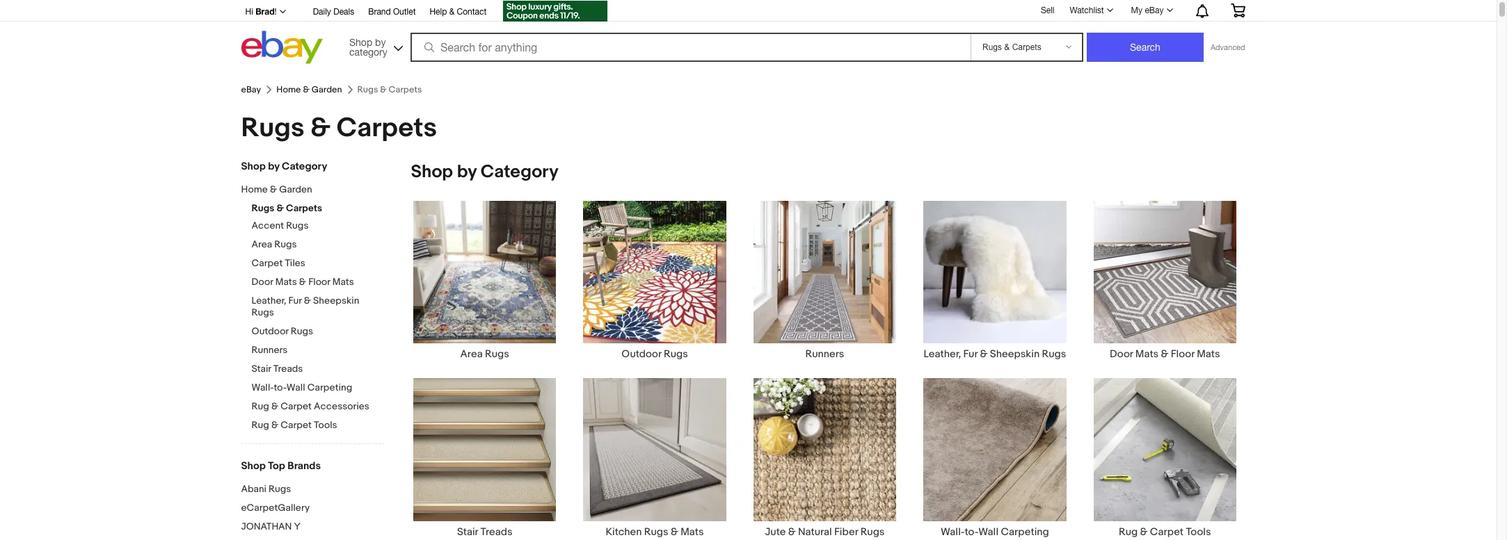 Task type: describe. For each thing, give the bounding box(es) containing it.
brand outlet
[[368, 7, 416, 17]]

hi
[[245, 7, 253, 17]]

1 vertical spatial wall-
[[941, 526, 965, 539]]

advanced link
[[1204, 33, 1253, 61]]

advanced
[[1211, 43, 1246, 52]]

abani rugs ecarpetgallery jonathan y
[[241, 484, 310, 533]]

shop inside shop by category
[[349, 37, 373, 48]]

get the coupon image
[[503, 1, 608, 22]]

brand
[[368, 7, 391, 17]]

accent rugs link
[[252, 220, 384, 233]]

home & garden
[[276, 84, 342, 95]]

1 horizontal spatial runners
[[806, 348, 845, 361]]

accent
[[252, 220, 284, 232]]

1 horizontal spatial door mats & floor mats link
[[1080, 200, 1251, 361]]

watchlist
[[1070, 6, 1104, 15]]

shop by category button
[[343, 31, 406, 61]]

1 horizontal spatial leather, fur & sheepskin rugs link
[[910, 200, 1080, 361]]

1 vertical spatial home & garden link
[[241, 184, 373, 197]]

hi brad !
[[245, 6, 277, 17]]

tools inside home & garden rugs & carpets accent rugs area rugs carpet tiles door mats & floor mats leather, fur & sheepskin rugs outdoor rugs runners stair treads wall-to-wall carpeting rug & carpet accessories rug & carpet tools
[[314, 420, 337, 432]]

carpet tiles link
[[252, 258, 384, 271]]

rugs & carpets
[[241, 112, 437, 145]]

kitchen rugs & mats link
[[570, 378, 740, 539]]

floor inside home & garden rugs & carpets accent rugs area rugs carpet tiles door mats & floor mats leather, fur & sheepskin rugs outdoor rugs runners stair treads wall-to-wall carpeting rug & carpet accessories rug & carpet tools
[[308, 276, 330, 288]]

shop by category
[[349, 37, 388, 57]]

fiber
[[835, 526, 859, 539]]

abani
[[241, 484, 267, 496]]

outlet
[[393, 7, 416, 17]]

shop top brands
[[241, 460, 321, 473]]

carpets inside home & garden rugs & carpets accent rugs area rugs carpet tiles door mats & floor mats leather, fur & sheepskin rugs outdoor rugs runners stair treads wall-to-wall carpeting rug & carpet accessories rug & carpet tools
[[286, 203, 322, 214]]

0 vertical spatial stair treads link
[[252, 363, 384, 377]]

runners inside home & garden rugs & carpets accent rugs area rugs carpet tiles door mats & floor mats leather, fur & sheepskin rugs outdoor rugs runners stair treads wall-to-wall carpeting rug & carpet accessories rug & carpet tools
[[252, 345, 288, 356]]

1 horizontal spatial wall
[[979, 526, 999, 539]]

contact
[[457, 7, 487, 17]]

jute
[[765, 526, 786, 539]]

door mats & floor mats
[[1110, 348, 1221, 361]]

area rugs
[[461, 348, 509, 361]]

tiles
[[285, 258, 306, 269]]

help & contact
[[430, 7, 487, 17]]

ecarpetgallery link
[[241, 503, 384, 516]]

account navigation
[[238, 0, 1256, 24]]

outdoor inside home & garden rugs & carpets accent rugs area rugs carpet tiles door mats & floor mats leather, fur & sheepskin rugs outdoor rugs runners stair treads wall-to-wall carpeting rug & carpet accessories rug & carpet tools
[[252, 326, 289, 338]]

0 horizontal spatial leather, fur & sheepskin rugs link
[[252, 295, 384, 320]]

rug & carpet tools
[[1119, 526, 1212, 539]]

garden for home & garden
[[312, 84, 342, 95]]

2 vertical spatial rug
[[1119, 526, 1138, 539]]

home for home & garden
[[276, 84, 301, 95]]

1 vertical spatial sheepskin
[[990, 348, 1040, 361]]

1 horizontal spatial treads
[[481, 526, 513, 539]]

category
[[349, 46, 388, 57]]

rugs inside abani rugs ecarpetgallery jonathan y
[[269, 484, 291, 496]]

!
[[275, 7, 277, 17]]

0 horizontal spatial category
[[282, 160, 327, 173]]

treads inside home & garden rugs & carpets accent rugs area rugs carpet tiles door mats & floor mats leather, fur & sheepskin rugs outdoor rugs runners stair treads wall-to-wall carpeting rug & carpet accessories rug & carpet tools
[[273, 363, 303, 375]]

home for home & garden rugs & carpets accent rugs area rugs carpet tiles door mats & floor mats leather, fur & sheepskin rugs outdoor rugs runners stair treads wall-to-wall carpeting rug & carpet accessories rug & carpet tools
[[241, 184, 268, 196]]

by inside shop by category
[[375, 37, 386, 48]]

area inside 'link'
[[461, 348, 483, 361]]

sheepskin inside home & garden rugs & carpets accent rugs area rugs carpet tiles door mats & floor mats leather, fur & sheepskin rugs outdoor rugs runners stair treads wall-to-wall carpeting rug & carpet accessories rug & carpet tools
[[313, 295, 359, 307]]

kitchen
[[606, 526, 642, 539]]

jonathan y link
[[241, 521, 384, 535]]

door inside door mats & floor mats link
[[1110, 348, 1134, 361]]

0 vertical spatial carpets
[[337, 112, 437, 145]]

outdoor rugs
[[622, 348, 688, 361]]

rug & carpet accessories link
[[252, 401, 384, 414]]

accessories
[[314, 401, 370, 413]]

none submit inside shop by category banner
[[1087, 33, 1204, 62]]

0 vertical spatial home & garden link
[[276, 84, 342, 95]]

my
[[1132, 6, 1143, 15]]

jute & natural fiber rugs
[[765, 526, 885, 539]]

1 horizontal spatial category
[[481, 162, 559, 183]]

0 horizontal spatial area rugs link
[[252, 239, 384, 252]]

1 horizontal spatial stair treads link
[[400, 378, 570, 539]]

brand outlet link
[[368, 5, 416, 20]]



Task type: locate. For each thing, give the bounding box(es) containing it.
0 horizontal spatial carpets
[[286, 203, 322, 214]]

leather, fur & sheepskin rugs
[[924, 348, 1067, 361]]

0 vertical spatial floor
[[308, 276, 330, 288]]

None submit
[[1087, 33, 1204, 62]]

home & garden link up accent rugs link
[[241, 184, 373, 197]]

1 vertical spatial outdoor
[[622, 348, 662, 361]]

wall-to-wall carpeting
[[941, 526, 1050, 539]]

1 vertical spatial ebay
[[241, 84, 261, 95]]

0 vertical spatial stair
[[252, 363, 271, 375]]

wall-
[[252, 382, 274, 394], [941, 526, 965, 539]]

leather, inside home & garden rugs & carpets accent rugs area rugs carpet tiles door mats & floor mats leather, fur & sheepskin rugs outdoor rugs runners stair treads wall-to-wall carpeting rug & carpet accessories rug & carpet tools
[[252, 295, 286, 307]]

1 vertical spatial carpeting
[[1001, 526, 1050, 539]]

carpet inside rug & carpet tools 'link'
[[1151, 526, 1184, 539]]

ecarpetgallery
[[241, 503, 310, 514]]

carpeting
[[308, 382, 352, 394], [1001, 526, 1050, 539]]

wall
[[287, 382, 305, 394], [979, 526, 999, 539]]

0 vertical spatial treads
[[273, 363, 303, 375]]

wall-to-wall carpeting link
[[910, 378, 1080, 539], [252, 382, 384, 395]]

1 horizontal spatial door
[[1110, 348, 1134, 361]]

0 vertical spatial home
[[276, 84, 301, 95]]

0 vertical spatial leather,
[[252, 295, 286, 307]]

daily deals
[[313, 7, 354, 17]]

daily deals link
[[313, 5, 354, 20]]

1 vertical spatial garden
[[279, 184, 312, 196]]

1 horizontal spatial stair
[[457, 526, 478, 539]]

outdoor rugs link
[[570, 200, 740, 361], [252, 326, 384, 339]]

wall inside home & garden rugs & carpets accent rugs area rugs carpet tiles door mats & floor mats leather, fur & sheepskin rugs outdoor rugs runners stair treads wall-to-wall carpeting rug & carpet accessories rug & carpet tools
[[287, 382, 305, 394]]

1 vertical spatial wall
[[979, 526, 999, 539]]

home right the ebay link
[[276, 84, 301, 95]]

your shopping cart image
[[1230, 3, 1246, 17]]

wall- inside home & garden rugs & carpets accent rugs area rugs carpet tiles door mats & floor mats leather, fur & sheepskin rugs outdoor rugs runners stair treads wall-to-wall carpeting rug & carpet accessories rug & carpet tools
[[252, 382, 274, 394]]

help & contact link
[[430, 5, 487, 20]]

home & garden link up "rugs & carpets" on the top left of the page
[[276, 84, 342, 95]]

1 horizontal spatial outdoor
[[622, 348, 662, 361]]

0 vertical spatial door
[[252, 276, 273, 288]]

1 vertical spatial stair treads link
[[400, 378, 570, 539]]

1 horizontal spatial sheepskin
[[990, 348, 1040, 361]]

abani rugs link
[[241, 484, 384, 497]]

stair treads
[[457, 526, 513, 539]]

0 vertical spatial carpeting
[[308, 382, 352, 394]]

0 horizontal spatial wall
[[287, 382, 305, 394]]

0 horizontal spatial outdoor rugs link
[[252, 326, 384, 339]]

ebay
[[1145, 6, 1164, 15], [241, 84, 261, 95]]

jonathan
[[241, 521, 292, 533]]

0 vertical spatial to-
[[274, 382, 287, 394]]

1 horizontal spatial rug & carpet tools link
[[1080, 378, 1251, 539]]

0 horizontal spatial carpeting
[[308, 382, 352, 394]]

0 horizontal spatial wall-to-wall carpeting link
[[252, 382, 384, 395]]

0 horizontal spatial shop by category
[[241, 160, 327, 173]]

0 horizontal spatial door mats & floor mats link
[[252, 276, 384, 290]]

watchlist link
[[1063, 2, 1120, 19]]

my ebay link
[[1124, 2, 1180, 19]]

0 horizontal spatial home
[[241, 184, 268, 196]]

0 vertical spatial tools
[[314, 420, 337, 432]]

& inside 'link'
[[1141, 526, 1148, 539]]

rugs
[[241, 112, 305, 145], [252, 203, 275, 214], [286, 220, 309, 232], [275, 239, 297, 251], [252, 307, 274, 319], [291, 326, 313, 338], [485, 348, 509, 361], [664, 348, 688, 361], [1042, 348, 1067, 361], [269, 484, 291, 496], [644, 526, 669, 539], [861, 526, 885, 539]]

deals
[[334, 7, 354, 17]]

carpet
[[252, 258, 283, 269], [281, 401, 312, 413], [281, 420, 312, 432], [1151, 526, 1184, 539]]

home
[[276, 84, 301, 95], [241, 184, 268, 196]]

stair inside home & garden rugs & carpets accent rugs area rugs carpet tiles door mats & floor mats leather, fur & sheepskin rugs outdoor rugs runners stair treads wall-to-wall carpeting rug & carpet accessories rug & carpet tools
[[252, 363, 271, 375]]

0 vertical spatial ebay
[[1145, 6, 1164, 15]]

garden up "rugs & carpets" on the top left of the page
[[312, 84, 342, 95]]

1 vertical spatial floor
[[1172, 348, 1195, 361]]

top
[[268, 460, 285, 473]]

mats
[[275, 276, 297, 288], [333, 276, 354, 288], [1136, 348, 1159, 361], [1197, 348, 1221, 361], [681, 526, 704, 539]]

home & garden link
[[276, 84, 342, 95], [241, 184, 373, 197]]

& inside account navigation
[[449, 7, 455, 17]]

0 horizontal spatial outdoor
[[252, 326, 289, 338]]

1 horizontal spatial shop by category
[[411, 162, 559, 183]]

kitchen rugs & mats
[[606, 526, 704, 539]]

1 horizontal spatial carpets
[[337, 112, 437, 145]]

leather,
[[252, 295, 286, 307], [924, 348, 962, 361]]

brad
[[256, 6, 275, 17]]

2 horizontal spatial by
[[457, 162, 477, 183]]

outdoor
[[252, 326, 289, 338], [622, 348, 662, 361]]

1 horizontal spatial fur
[[964, 348, 978, 361]]

1 horizontal spatial by
[[375, 37, 386, 48]]

sell link
[[1035, 5, 1061, 15]]

carpeting inside home & garden rugs & carpets accent rugs area rugs carpet tiles door mats & floor mats leather, fur & sheepskin rugs outdoor rugs runners stair treads wall-to-wall carpeting rug & carpet accessories rug & carpet tools
[[308, 382, 352, 394]]

1 horizontal spatial to-
[[965, 526, 979, 539]]

to-
[[274, 382, 287, 394], [965, 526, 979, 539]]

0 horizontal spatial runners link
[[252, 345, 384, 358]]

0 vertical spatial outdoor
[[252, 326, 289, 338]]

rugs inside "kitchen rugs & mats" link
[[644, 526, 669, 539]]

1 horizontal spatial tools
[[1187, 526, 1212, 539]]

0 vertical spatial area
[[252, 239, 272, 251]]

runners link
[[740, 200, 910, 361], [252, 345, 384, 358]]

Search for anything text field
[[413, 34, 968, 61]]

door mats & floor mats link
[[1080, 200, 1251, 361], [252, 276, 384, 290]]

0 horizontal spatial treads
[[273, 363, 303, 375]]

garden for home & garden rugs & carpets accent rugs area rugs carpet tiles door mats & floor mats leather, fur & sheepskin rugs outdoor rugs runners stair treads wall-to-wall carpeting rug & carpet accessories rug & carpet tools
[[279, 184, 312, 196]]

home inside home & garden rugs & carpets accent rugs area rugs carpet tiles door mats & floor mats leather, fur & sheepskin rugs outdoor rugs runners stair treads wall-to-wall carpeting rug & carpet accessories rug & carpet tools
[[241, 184, 268, 196]]

rug
[[252, 401, 269, 413], [252, 420, 269, 432], [1119, 526, 1138, 539]]

garden inside home & garden rugs & carpets accent rugs area rugs carpet tiles door mats & floor mats leather, fur & sheepskin rugs outdoor rugs runners stair treads wall-to-wall carpeting rug & carpet accessories rug & carpet tools
[[279, 184, 312, 196]]

area rugs link
[[400, 200, 570, 361], [252, 239, 384, 252]]

natural
[[798, 526, 832, 539]]

0 horizontal spatial floor
[[308, 276, 330, 288]]

treads
[[273, 363, 303, 375], [481, 526, 513, 539]]

floor
[[308, 276, 330, 288], [1172, 348, 1195, 361]]

1 horizontal spatial runners link
[[740, 200, 910, 361]]

home up accent
[[241, 184, 268, 196]]

runners
[[252, 345, 288, 356], [806, 348, 845, 361]]

shop for rightmost area rugs 'link'
[[411, 162, 453, 183]]

shop by category banner
[[238, 0, 1256, 68]]

area inside home & garden rugs & carpets accent rugs area rugs carpet tiles door mats & floor mats leather, fur & sheepskin rugs outdoor rugs runners stair treads wall-to-wall carpeting rug & carpet accessories rug & carpet tools
[[252, 239, 272, 251]]

0 horizontal spatial wall-
[[252, 382, 274, 394]]

1 horizontal spatial area
[[461, 348, 483, 361]]

0 vertical spatial wall-
[[252, 382, 274, 394]]

1 horizontal spatial outdoor rugs link
[[570, 200, 740, 361]]

0 vertical spatial fur
[[289, 295, 302, 307]]

0 horizontal spatial tools
[[314, 420, 337, 432]]

1 horizontal spatial area rugs link
[[400, 200, 570, 361]]

stair
[[252, 363, 271, 375], [457, 526, 478, 539]]

1 horizontal spatial wall-to-wall carpeting link
[[910, 378, 1080, 539]]

fur
[[289, 295, 302, 307], [964, 348, 978, 361]]

door inside home & garden rugs & carpets accent rugs area rugs carpet tiles door mats & floor mats leather, fur & sheepskin rugs outdoor rugs runners stair treads wall-to-wall carpeting rug & carpet accessories rug & carpet tools
[[252, 276, 273, 288]]

0 horizontal spatial sheepskin
[[313, 295, 359, 307]]

0 horizontal spatial stair
[[252, 363, 271, 375]]

carpets
[[337, 112, 437, 145], [286, 203, 322, 214]]

0 horizontal spatial by
[[268, 160, 280, 173]]

home & garden rugs & carpets accent rugs area rugs carpet tiles door mats & floor mats leather, fur & sheepskin rugs outdoor rugs runners stair treads wall-to-wall carpeting rug & carpet accessories rug & carpet tools
[[241, 184, 370, 432]]

area
[[252, 239, 272, 251], [461, 348, 483, 361]]

ebay inside account navigation
[[1145, 6, 1164, 15]]

daily
[[313, 7, 331, 17]]

sell
[[1041, 5, 1055, 15]]

&
[[449, 7, 455, 17], [303, 84, 310, 95], [311, 112, 331, 145], [270, 184, 277, 196], [277, 203, 284, 214], [299, 276, 306, 288], [304, 295, 311, 307], [980, 348, 988, 361], [1162, 348, 1169, 361], [271, 401, 278, 413], [271, 420, 278, 432], [671, 526, 679, 539], [789, 526, 796, 539], [1141, 526, 1148, 539]]

shop
[[349, 37, 373, 48], [241, 160, 266, 173], [411, 162, 453, 183], [241, 460, 266, 473]]

0 vertical spatial wall
[[287, 382, 305, 394]]

my ebay
[[1132, 6, 1164, 15]]

0 horizontal spatial fur
[[289, 295, 302, 307]]

1 horizontal spatial leather,
[[924, 348, 962, 361]]

fur inside home & garden rugs & carpets accent rugs area rugs carpet tiles door mats & floor mats leather, fur & sheepskin rugs outdoor rugs runners stair treads wall-to-wall carpeting rug & carpet accessories rug & carpet tools
[[289, 295, 302, 307]]

0 horizontal spatial runners
[[252, 345, 288, 356]]

1 horizontal spatial ebay
[[1145, 6, 1164, 15]]

rug & carpet tools link
[[1080, 378, 1251, 539], [252, 420, 384, 433]]

0 vertical spatial garden
[[312, 84, 342, 95]]

jute & natural fiber rugs link
[[740, 378, 910, 539]]

to- inside home & garden rugs & carpets accent rugs area rugs carpet tiles door mats & floor mats leather, fur & sheepskin rugs outdoor rugs runners stair treads wall-to-wall carpeting rug & carpet accessories rug & carpet tools
[[274, 382, 287, 394]]

1 horizontal spatial floor
[[1172, 348, 1195, 361]]

garden up accent rugs link
[[279, 184, 312, 196]]

1 vertical spatial treads
[[481, 526, 513, 539]]

1 vertical spatial to-
[[965, 526, 979, 539]]

1 horizontal spatial wall-
[[941, 526, 965, 539]]

1 vertical spatial stair
[[457, 526, 478, 539]]

rugs inside jute & natural fiber rugs link
[[861, 526, 885, 539]]

0 horizontal spatial rug & carpet tools link
[[252, 420, 384, 433]]

y
[[294, 521, 301, 533]]

1 vertical spatial carpets
[[286, 203, 322, 214]]

0 horizontal spatial door
[[252, 276, 273, 288]]

1 vertical spatial door
[[1110, 348, 1134, 361]]

category
[[282, 160, 327, 173], [481, 162, 559, 183]]

1 vertical spatial leather,
[[924, 348, 962, 361]]

stair treads link
[[252, 363, 384, 377], [400, 378, 570, 539]]

brands
[[288, 460, 321, 473]]

shop by category
[[241, 160, 327, 173], [411, 162, 559, 183]]

0 horizontal spatial ebay
[[241, 84, 261, 95]]

ebay right the my
[[1145, 6, 1164, 15]]

ebay left home & garden
[[241, 84, 261, 95]]

shop for the abani rugs link
[[241, 460, 266, 473]]

0 vertical spatial sheepskin
[[313, 295, 359, 307]]

0 horizontal spatial area
[[252, 239, 272, 251]]

1 vertical spatial home
[[241, 184, 268, 196]]

1 vertical spatial fur
[[964, 348, 978, 361]]

shop for home & garden link to the bottom
[[241, 160, 266, 173]]

1 horizontal spatial carpeting
[[1001, 526, 1050, 539]]

ebay link
[[241, 84, 261, 95]]

door
[[252, 276, 273, 288], [1110, 348, 1134, 361]]

0 horizontal spatial stair treads link
[[252, 363, 384, 377]]

sheepskin
[[313, 295, 359, 307], [990, 348, 1040, 361]]

tools
[[314, 420, 337, 432], [1187, 526, 1212, 539]]

1 horizontal spatial home
[[276, 84, 301, 95]]

0 vertical spatial rug
[[252, 401, 269, 413]]

1 vertical spatial area
[[461, 348, 483, 361]]

1 vertical spatial rug
[[252, 420, 269, 432]]

leather, fur & sheepskin rugs link
[[910, 200, 1080, 361], [252, 295, 384, 320]]

garden
[[312, 84, 342, 95], [279, 184, 312, 196]]

help
[[430, 7, 447, 17]]

1 vertical spatial tools
[[1187, 526, 1212, 539]]

0 horizontal spatial to-
[[274, 382, 287, 394]]

by
[[375, 37, 386, 48], [268, 160, 280, 173], [457, 162, 477, 183]]



Task type: vqa. For each thing, say whether or not it's contained in the screenshot.
the top ebay
yes



